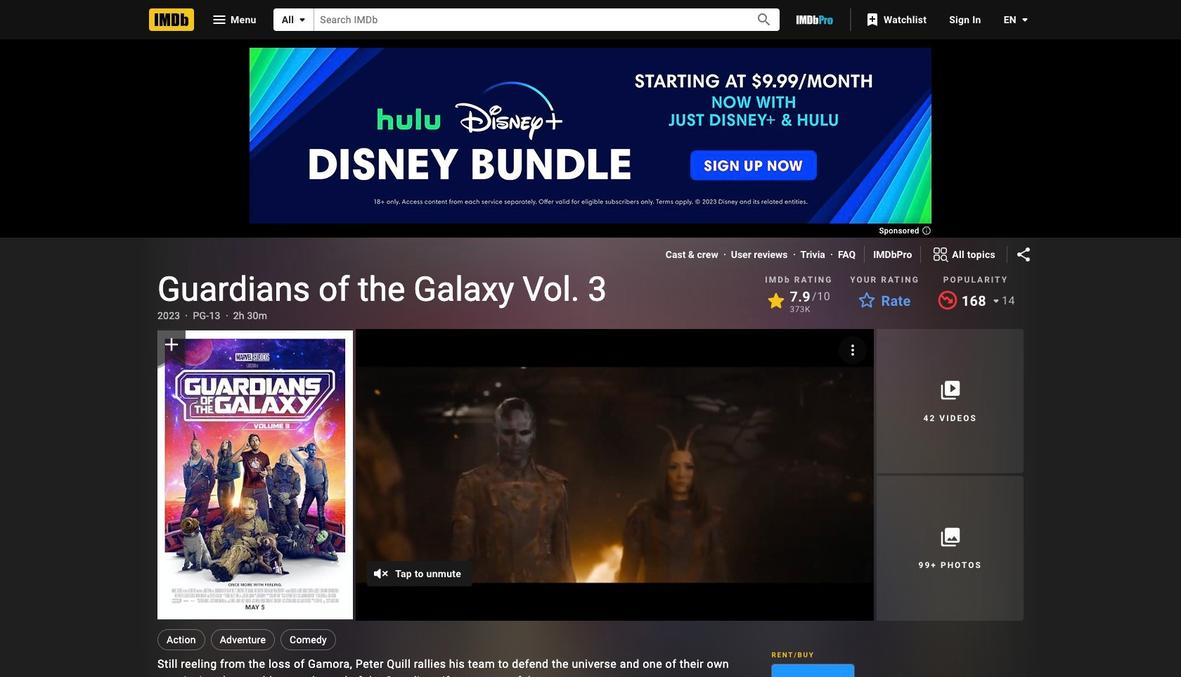 Task type: locate. For each thing, give the bounding box(es) containing it.
None search field
[[273, 8, 780, 31]]

share on social media image
[[1016, 246, 1032, 263]]

video player application
[[356, 329, 874, 621]]

watch tv spot element
[[356, 329, 874, 621]]

watchlist image
[[864, 11, 881, 28]]

1 vertical spatial arrow drop down image
[[988, 293, 1005, 309]]

volume off image
[[373, 565, 390, 582]]

arrow drop down image
[[294, 11, 311, 28], [988, 293, 1005, 309]]

vin diesel, bradley cooper, sean gunn, chris pratt, zoe saldana, dave bautista, karen gillan, pom klementieff, and maria bakalova in guardians of the galaxy vol. 3 (2023) image
[[158, 330, 353, 620]]

group
[[356, 329, 874, 621], [158, 329, 353, 621], [772, 664, 855, 677]]

None field
[[315, 9, 740, 31]]

Search IMDb text field
[[315, 9, 740, 31]]

0 horizontal spatial arrow drop down image
[[294, 11, 311, 28]]



Task type: vqa. For each thing, say whether or not it's contained in the screenshot.
"Streaming"
no



Task type: describe. For each thing, give the bounding box(es) containing it.
0 vertical spatial arrow drop down image
[[294, 11, 311, 28]]

menu image
[[211, 11, 228, 28]]

still reeling from the loss of gamora, peter quill rallies his team to defend the universe and one of their own - a mission that could mean the end of the guardians if not successful. image
[[356, 329, 874, 621]]

watch on prime video image
[[772, 664, 854, 677]]

video autoplay preference image
[[845, 342, 862, 359]]

categories image
[[933, 246, 950, 263]]

sponsored content section
[[250, 48, 932, 233]]

submit search image
[[756, 12, 773, 28]]

home image
[[149, 8, 194, 31]]

arrow drop down image
[[1017, 11, 1034, 28]]

1 horizontal spatial arrow drop down image
[[988, 293, 1005, 309]]



